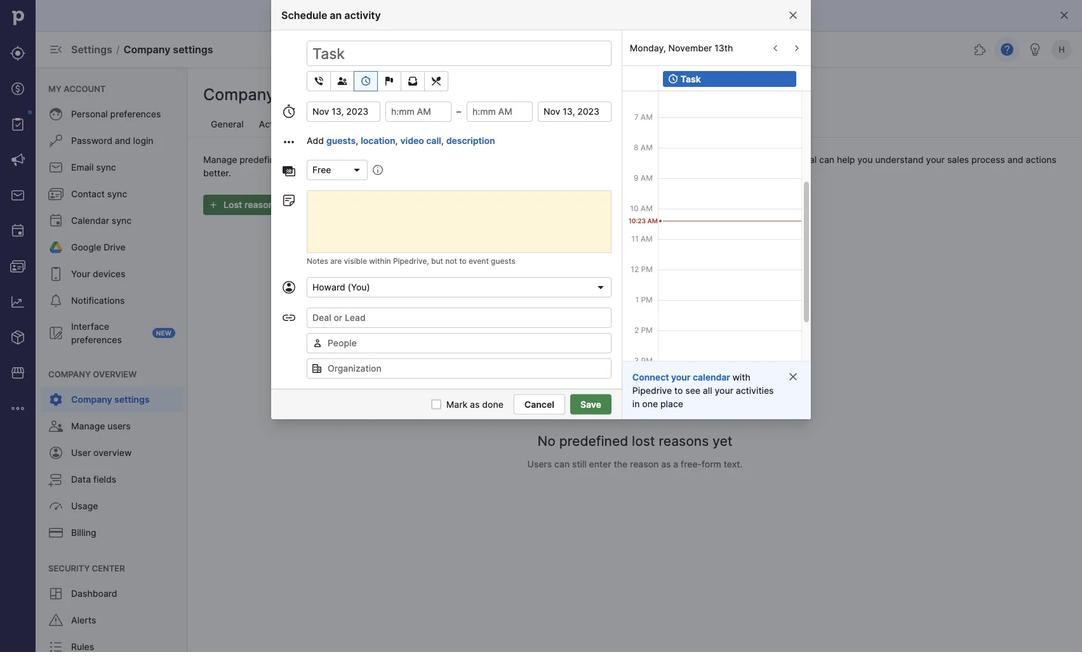 Task type: vqa. For each thing, say whether or not it's contained in the screenshot.
MONDAY,
yes



Task type: describe. For each thing, give the bounding box(es) containing it.
8
[[634, 143, 639, 152]]

color primary inverted image inside lost reason button
[[206, 200, 221, 210]]

manage predefined lost reasons. when a deal is marked as lost, users can choose between these options. documenting the reason for a lost deal can help you understand your sales process and actions better.
[[203, 154, 1057, 178]]

email
[[71, 162, 94, 173]]

7
[[634, 112, 639, 122]]

dashboard
[[71, 589, 117, 600]]

color primary image inside organization field
[[312, 364, 322, 374]]

settings / company settings
[[71, 43, 213, 56]]

security center
[[48, 564, 125, 574]]

google
[[71, 242, 101, 253]]

color undefined image for alerts
[[48, 614, 64, 629]]

enter
[[589, 460, 611, 470]]

all
[[703, 386, 712, 396]]

previous day image
[[768, 43, 783, 53]]

lost for lost reasons
[[374, 119, 393, 130]]

users inside menu
[[107, 421, 131, 432]]

your inside with pipedrive to see all your activities in one place
[[715, 386, 734, 396]]

color undefined image inside the billing link
[[48, 526, 64, 541]]

–
[[457, 106, 461, 117]]

users inside the manage predefined lost reasons. when a deal is marked as lost, users can choose between these options. documenting the reason for a lost deal can help you understand your sales process and actions better.
[[475, 154, 498, 165]]

monday,
[[630, 43, 666, 54]]

activity
[[344, 9, 381, 21]]

0 vertical spatial to
[[728, 73, 736, 82]]

company settings link
[[41, 387, 183, 413]]

in
[[632, 399, 640, 410]]

People text field
[[323, 334, 611, 353]]

calendar
[[71, 216, 109, 226]]

lost reason button
[[203, 195, 284, 215]]

home image
[[8, 8, 27, 27]]

mark as done
[[446, 399, 504, 410]]

save button
[[570, 395, 612, 415]]

add
[[738, 73, 752, 82]]

color undefined image for calendar
[[48, 213, 64, 229]]

schedule an activity dialog
[[0, 0, 1082, 653]]

to inside with pipedrive to see all your activities in one place
[[674, 386, 683, 396]]

campaigns image
[[10, 152, 25, 168]]

description
[[446, 136, 495, 146]]

pm for 12 pm
[[641, 265, 653, 274]]

2 horizontal spatial lost
[[781, 154, 797, 165]]

email sync
[[71, 162, 116, 173]]

password and login
[[71, 136, 153, 146]]

am for 7 am
[[641, 112, 653, 122]]

for
[[759, 154, 771, 165]]

one
[[642, 399, 658, 410]]

am for 8 am
[[641, 143, 653, 152]]

my
[[48, 84, 62, 94]]

dashboard link
[[41, 582, 183, 607]]

an
[[330, 9, 342, 21]]

notes
[[307, 257, 328, 266]]

with
[[733, 372, 751, 383]]

billing link
[[41, 521, 183, 546]]

add
[[307, 136, 324, 146]]

lost for yet
[[632, 433, 655, 449]]

cancel button
[[514, 395, 565, 415]]

leads image
[[10, 46, 25, 61]]

pm for 3 pm
[[641, 356, 653, 366]]

your inside the manage predefined lost reasons. when a deal is marked as lost, users can choose between these options. documenting the reason for a lost deal can help you understand your sales process and actions better.
[[926, 154, 945, 165]]

color undefined image inside usage link
[[48, 499, 64, 514]]

5 pm
[[634, 417, 653, 426]]

2 pm
[[634, 326, 653, 335]]

and inside menu
[[115, 136, 131, 146]]

sync for calendar sync
[[112, 216, 132, 226]]

11
[[632, 234, 639, 244]]

howard (you) button
[[307, 278, 612, 298]]

Free field
[[307, 160, 368, 180]]

color undefined image for password
[[48, 133, 64, 149]]

not
[[445, 257, 457, 266]]

1 horizontal spatial settings
[[173, 43, 213, 56]]

2 horizontal spatial a
[[774, 154, 779, 165]]

alerts link
[[41, 608, 183, 634]]

your devices
[[71, 269, 125, 280]]

color undefined image for manage users
[[48, 419, 64, 434]]

as inside the schedule an activity dialog
[[470, 399, 480, 410]]

9
[[634, 173, 639, 183]]

1 vertical spatial your
[[671, 372, 691, 383]]

settings
[[71, 43, 112, 56]]

manage for manage predefined lost reasons. when a deal is marked as lost, users can choose between these options. documenting the reason for a lost deal can help you understand your sales process and actions better.
[[203, 154, 237, 165]]

h:mm AM text field
[[385, 102, 452, 122]]

insights image
[[10, 295, 25, 310]]

personal preferences
[[71, 109, 161, 120]]

drive
[[104, 242, 126, 253]]

monday, november 13th
[[630, 43, 733, 54]]

usage
[[71, 501, 98, 512]]

6
[[634, 82, 639, 91]]

email sync link
[[41, 155, 183, 180]]

menu toggle image
[[48, 42, 64, 57]]

pipedrive
[[632, 386, 672, 396]]

overview for company overview
[[93, 370, 137, 379]]

connect
[[632, 372, 669, 383]]

cancel
[[525, 399, 554, 410]]

h:mm AM text field
[[467, 102, 533, 122]]

2 deal from the left
[[799, 154, 817, 165]]

color primary image inside howard (you) popup button
[[596, 283, 606, 293]]

Search Pipedrive field
[[427, 37, 655, 62]]

1 , from the left
[[356, 136, 358, 146]]

november
[[668, 43, 712, 54]]

general
[[211, 119, 244, 130]]

6 am
[[634, 82, 653, 91]]

connect your calendar
[[632, 372, 730, 383]]

next day image
[[789, 43, 805, 53]]

Howard (You) field
[[307, 278, 612, 298]]

company up general
[[203, 85, 275, 104]]

close image
[[788, 10, 798, 20]]

color undefined image down deals icon
[[10, 117, 25, 132]]

help
[[837, 154, 855, 165]]

settings inside menu item
[[114, 395, 149, 406]]

menu for schedule an activity
[[0, 0, 36, 653]]

users can still enter the reason as a free-form text.
[[528, 460, 743, 470]]

call
[[426, 136, 441, 146]]

am for 10 am
[[641, 204, 653, 213]]

2
[[634, 326, 639, 335]]

company right "/"
[[124, 43, 170, 56]]

color undefined image for contact
[[48, 187, 64, 202]]

1 horizontal spatial reasons
[[659, 433, 709, 449]]

pm for 1 pm
[[641, 295, 653, 305]]

fields
[[93, 475, 116, 486]]

and inside the manage predefined lost reasons. when a deal is marked as lost, users can choose between these options. documenting the reason for a lost deal can help you understand your sales process and actions better.
[[1008, 154, 1023, 165]]

1 horizontal spatial a
[[673, 460, 678, 470]]

color undefined image for google drive
[[48, 240, 64, 255]]

color undefined image inside dashboard link
[[48, 587, 64, 602]]

reason inside the manage predefined lost reasons. when a deal is marked as lost, users can choose between these options. documenting the reason for a lost deal can help you understand your sales process and actions better.
[[728, 154, 757, 165]]

3
[[634, 356, 639, 366]]

menu for activities
[[36, 67, 188, 653]]

user
[[71, 448, 91, 459]]

user overview link
[[41, 441, 183, 466]]

am for 9 am
[[641, 173, 653, 183]]

marked
[[408, 154, 440, 165]]

data fields link
[[41, 467, 183, 493]]

the inside the manage predefined lost reasons. when a deal is marked as lost, users can choose between these options. documenting the reason for a lost deal can help you understand your sales process and actions better.
[[712, 154, 726, 165]]

1
[[635, 295, 639, 305]]

Organization text field
[[307, 359, 612, 379]]



Task type: locate. For each thing, give the bounding box(es) containing it.
am right 7
[[641, 112, 653, 122]]

to down connect your calendar
[[674, 386, 683, 396]]

click
[[708, 73, 726, 82]]

1 none field from the top
[[307, 308, 612, 328]]

color undefined image right insights icon
[[48, 293, 64, 309]]

new
[[156, 330, 171, 337]]

as right mark
[[470, 399, 480, 410]]

11 am
[[632, 234, 653, 244]]

a right when
[[371, 154, 376, 165]]

as inside the manage predefined lost reasons. when a deal is marked as lost, users can choose between these options. documenting the reason for a lost deal can help you understand your sales process and actions better.
[[442, 154, 452, 165]]

1 horizontal spatial your
[[715, 386, 734, 396]]

are
[[330, 257, 342, 266]]

personal preferences link
[[41, 102, 183, 127]]

color undefined image inside calendar sync link
[[48, 213, 64, 229]]

alerts
[[71, 616, 96, 627]]

pm for 5 pm
[[641, 417, 653, 426]]

sync for contact sync
[[107, 189, 127, 200]]

1 horizontal spatial users
[[475, 154, 498, 165]]

0 vertical spatial reason
[[728, 154, 757, 165]]

color undefined image for interface
[[48, 326, 64, 341]]

0 vertical spatial predefined
[[240, 154, 286, 165]]

am right 11
[[641, 234, 653, 244]]

user overview
[[71, 448, 132, 459]]

data
[[71, 475, 91, 486]]

0 vertical spatial settings
[[173, 43, 213, 56]]

understand
[[875, 154, 924, 165]]

color undefined image left password
[[48, 133, 64, 149]]

color undefined image for notifications
[[48, 293, 64, 309]]

color primary inverted image down the better.
[[206, 200, 221, 210]]

manage up user
[[71, 421, 105, 432]]

howard (you)
[[312, 282, 370, 293]]

sync up calendar sync link
[[107, 189, 127, 200]]

1 horizontal spatial manage
[[203, 154, 237, 165]]

3 color undefined image from the top
[[48, 187, 64, 202]]

lost left reasons.
[[288, 154, 303, 165]]

color undefined image inside user overview link
[[48, 446, 64, 461]]

0 vertical spatial users
[[475, 154, 498, 165]]

none field down deal or lead field
[[307, 333, 612, 354]]

0 horizontal spatial ,
[[356, 136, 358, 146]]

menu
[[0, 0, 36, 653], [36, 67, 188, 653]]

1 vertical spatial color primary inverted image
[[206, 200, 221, 210]]

color undefined image inside personal preferences link
[[48, 107, 64, 122]]

lost for lost reason
[[224, 200, 242, 211]]

am right 9
[[641, 173, 653, 183]]

color undefined image left alerts
[[48, 614, 64, 629]]

overview up company settings link
[[93, 370, 137, 379]]

color undefined image left "contact"
[[48, 187, 64, 202]]

devices
[[93, 269, 125, 280]]

0 vertical spatial none field
[[307, 308, 612, 328]]

manage inside the manage predefined lost reasons. when a deal is marked as lost, users can choose between these options. documenting the reason for a lost deal can help you understand your sales process and actions better.
[[203, 154, 237, 165]]

color primary inverted image
[[668, 74, 678, 84], [206, 200, 221, 210]]

company inside menu item
[[71, 395, 112, 406]]

1 vertical spatial lost
[[224, 200, 242, 211]]

your left sales
[[926, 154, 945, 165]]

0 horizontal spatial guests
[[326, 136, 356, 146]]

overview up data fields link
[[93, 448, 132, 459]]

color undefined image for company
[[48, 392, 64, 408]]

color undefined image for data
[[48, 473, 64, 488]]

users right lost, on the left top
[[475, 154, 498, 165]]

1 horizontal spatial company settings
[[203, 85, 340, 104]]

0 horizontal spatial company settings
[[71, 395, 149, 406]]

3 , from the left
[[441, 136, 444, 146]]

1 vertical spatial the
[[614, 460, 628, 470]]

Task text field
[[307, 41, 612, 66]]

color undefined image down alerts "link"
[[48, 640, 64, 653]]

predefined up the enter
[[559, 433, 628, 449]]

company
[[124, 43, 170, 56], [203, 85, 275, 104], [48, 370, 91, 379], [71, 395, 112, 406]]

1 horizontal spatial color primary inverted image
[[668, 74, 678, 84]]

color undefined image inside manage users link
[[48, 419, 64, 434]]

pm for 2 pm
[[641, 326, 653, 335]]

none field deal or lead
[[307, 308, 612, 328]]

no
[[538, 433, 556, 449]]

lost reasons
[[374, 119, 428, 130]]

color undefined image for personal
[[48, 107, 64, 122]]

color undefined image
[[10, 117, 25, 132], [48, 160, 64, 175], [48, 240, 64, 255], [48, 293, 64, 309], [48, 419, 64, 434], [48, 614, 64, 629], [48, 640, 64, 653]]

3 pm
[[634, 356, 653, 366]]

12 pm
[[631, 265, 653, 274]]

1 am from the top
[[641, 82, 653, 91]]

overview
[[93, 370, 137, 379], [93, 448, 132, 459]]

preferences for interface
[[71, 335, 122, 346]]

guests
[[326, 136, 356, 146], [491, 257, 515, 266]]

10 color undefined image from the top
[[48, 499, 64, 514]]

color undefined image left billing
[[48, 526, 64, 541]]

0 horizontal spatial lost
[[224, 200, 242, 211]]

3 none field from the top
[[307, 359, 612, 379]]

1 horizontal spatial lost
[[632, 433, 655, 449]]

sales inbox image
[[10, 188, 25, 203]]

sales assistant image
[[1028, 42, 1043, 57]]

sync up drive
[[112, 216, 132, 226]]

1 horizontal spatial ,
[[395, 136, 398, 146]]

documenting
[[653, 154, 710, 165]]

0 horizontal spatial lost
[[288, 154, 303, 165]]

company down company overview
[[71, 395, 112, 406]]

1 color undefined image from the top
[[48, 107, 64, 122]]

can left choose
[[500, 154, 516, 165]]

guests right event
[[491, 257, 515, 266]]

notifications link
[[41, 288, 183, 314]]

contact sync link
[[41, 182, 183, 207]]

2 vertical spatial reason
[[630, 460, 659, 470]]

preferences down interface at the left of the page
[[71, 335, 122, 346]]

1 horizontal spatial predefined
[[559, 433, 628, 449]]

reasons.
[[306, 154, 342, 165]]

5 am from the top
[[641, 204, 653, 213]]

options.
[[617, 154, 651, 165]]

am for 6 am
[[641, 82, 653, 91]]

center
[[92, 564, 125, 574]]

to right not
[[459, 257, 467, 266]]

a right for
[[774, 154, 779, 165]]

4 am from the top
[[641, 173, 653, 183]]

, up when
[[356, 136, 358, 146]]

7 am
[[634, 112, 653, 122]]

with pipedrive to see all your activities in one place
[[632, 372, 774, 410]]

0 horizontal spatial deal
[[378, 154, 396, 165]]

deals image
[[10, 81, 25, 97]]

color undefined image left your
[[48, 267, 64, 282]]

manage users link
[[41, 414, 183, 439]]

my account
[[48, 84, 106, 94]]

more image
[[10, 401, 25, 417]]

predefined for no
[[559, 433, 628, 449]]

0 vertical spatial as
[[442, 154, 452, 165]]

6 color undefined image from the top
[[48, 326, 64, 341]]

pm right 3
[[641, 356, 653, 366]]

menu containing personal preferences
[[36, 67, 188, 653]]

None text field
[[538, 102, 612, 122]]

1 vertical spatial none field
[[307, 333, 612, 354]]

0 vertical spatial color primary inverted image
[[668, 74, 678, 84]]

company settings
[[203, 85, 340, 104], [71, 395, 149, 406]]

3 pm from the top
[[641, 326, 653, 335]]

lost right for
[[781, 154, 797, 165]]

and left the login
[[115, 136, 131, 146]]

2 pm from the top
[[641, 295, 653, 305]]

10
[[630, 204, 639, 213]]

color undefined image inside data fields link
[[48, 473, 64, 488]]

howard
[[312, 282, 345, 293]]

2 vertical spatial your
[[715, 386, 734, 396]]

none field down people field
[[307, 359, 612, 379]]

interface
[[71, 321, 109, 332]]

0 horizontal spatial settings
[[114, 395, 149, 406]]

12 color undefined image from the top
[[48, 587, 64, 602]]

predefined inside the manage predefined lost reasons. when a deal is marked as lost, users can choose between these options. documenting the reason for a lost deal can help you understand your sales process and actions better.
[[240, 154, 286, 165]]

1 horizontal spatial as
[[470, 399, 480, 410]]

marketplace image
[[10, 366, 25, 381]]

the right documenting
[[712, 154, 726, 165]]

6 pm from the top
[[641, 417, 653, 426]]

0 vertical spatial preferences
[[110, 109, 161, 120]]

settings
[[173, 43, 213, 56], [279, 85, 340, 104], [114, 395, 149, 406]]

color undefined image inside company settings link
[[48, 392, 64, 408]]

company down interface preferences
[[48, 370, 91, 379]]

process
[[972, 154, 1005, 165]]

contacts image
[[10, 259, 25, 274]]

manage inside menu
[[71, 421, 105, 432]]

account
[[64, 84, 106, 94]]

4 pm from the top
[[641, 356, 653, 366]]

contact
[[71, 189, 105, 200]]

9 color undefined image from the top
[[48, 473, 64, 488]]

lost down 5 pm
[[632, 433, 655, 449]]

0 vertical spatial your
[[926, 154, 945, 165]]

color undefined image down security
[[48, 587, 64, 602]]

2 horizontal spatial reason
[[728, 154, 757, 165]]

sync right email
[[96, 162, 116, 173]]

2 vertical spatial to
[[674, 386, 683, 396]]

notifications
[[71, 296, 125, 306]]

predefined for manage
[[240, 154, 286, 165]]

color primary image inside free popup button
[[352, 165, 362, 175]]

as left lost, on the left top
[[442, 154, 452, 165]]

0 horizontal spatial a
[[371, 154, 376, 165]]

company settings inside menu item
[[71, 395, 149, 406]]

1 horizontal spatial lost
[[374, 119, 393, 130]]

reasons
[[395, 119, 428, 130], [659, 433, 709, 449]]

0 vertical spatial guests
[[326, 136, 356, 146]]

pipedrive,
[[393, 257, 429, 266]]

color undefined image right more icon
[[48, 392, 64, 408]]

None text field
[[307, 102, 380, 122]]

color undefined image inside email sync link
[[48, 160, 64, 175]]

, left video
[[395, 136, 398, 146]]

0 vertical spatial manage
[[203, 154, 237, 165]]

color undefined image left data
[[48, 473, 64, 488]]

activities
[[736, 386, 774, 396]]

yet
[[713, 433, 733, 449]]

is
[[399, 154, 406, 165]]

color undefined image down my
[[48, 107, 64, 122]]

preferences
[[110, 109, 161, 120], [71, 335, 122, 346]]

4 color undefined image from the top
[[48, 213, 64, 229]]

0 horizontal spatial color primary inverted image
[[206, 200, 221, 210]]

1 vertical spatial predefined
[[559, 433, 628, 449]]

sales
[[947, 154, 969, 165]]

preferences for personal
[[110, 109, 161, 120]]

1 horizontal spatial can
[[554, 460, 570, 470]]

0 horizontal spatial reasons
[[395, 119, 428, 130]]

2 am from the top
[[641, 112, 653, 122]]

manage users
[[71, 421, 131, 432]]

0 horizontal spatial and
[[115, 136, 131, 146]]

sync
[[96, 162, 116, 173], [107, 189, 127, 200], [112, 216, 132, 226]]

predefined
[[240, 154, 286, 165], [559, 433, 628, 449]]

guests down 'currencies'
[[326, 136, 356, 146]]

8 color undefined image from the top
[[48, 446, 64, 461]]

5 color undefined image from the top
[[48, 267, 64, 282]]

2 none field from the top
[[307, 333, 612, 354]]

pm right 1
[[641, 295, 653, 305]]

1 vertical spatial sync
[[107, 189, 127, 200]]

2 horizontal spatial to
[[728, 73, 736, 82]]

better.
[[203, 168, 231, 178]]

0 horizontal spatial to
[[459, 257, 467, 266]]

the right the enter
[[614, 460, 628, 470]]

still
[[572, 460, 587, 470]]

0 horizontal spatial users
[[107, 421, 131, 432]]

1 horizontal spatial the
[[712, 154, 726, 165]]

pm right 12
[[641, 265, 653, 274]]

color undefined image left usage
[[48, 499, 64, 514]]

1 horizontal spatial to
[[674, 386, 683, 396]]

2 horizontal spatial as
[[661, 460, 671, 470]]

color primary image inside people field
[[312, 339, 323, 349]]

none field people
[[307, 333, 612, 354]]

as left free-
[[661, 460, 671, 470]]

0 vertical spatial lost
[[374, 119, 393, 130]]

1 vertical spatial as
[[470, 399, 480, 410]]

11 color undefined image from the top
[[48, 526, 64, 541]]

2 horizontal spatial ,
[[441, 136, 444, 146]]

company settings up the 'activities'
[[203, 85, 340, 104]]

7 color undefined image from the top
[[48, 392, 64, 408]]

calendar sync link
[[41, 208, 183, 234]]

3 am from the top
[[641, 143, 653, 152]]

color undefined image for email sync
[[48, 160, 64, 175]]

5 pm from the top
[[641, 387, 653, 396]]

color primary inverted image inside the schedule an activity dialog
[[668, 74, 678, 84]]

am
[[641, 82, 653, 91], [641, 112, 653, 122], [641, 143, 653, 152], [641, 173, 653, 183], [641, 204, 653, 213], [641, 234, 653, 244]]

1 vertical spatial guests
[[491, 257, 515, 266]]

1 vertical spatial company settings
[[71, 395, 149, 406]]

manage up the better.
[[203, 154, 237, 165]]

free button
[[307, 160, 368, 180]]

see
[[685, 386, 701, 396]]

1 deal from the left
[[378, 154, 396, 165]]

color undefined image inside notifications link
[[48, 293, 64, 309]]

0 vertical spatial and
[[115, 136, 131, 146]]

lost
[[374, 119, 393, 130], [224, 200, 242, 211]]

1 vertical spatial to
[[459, 257, 467, 266]]

none field up people field
[[307, 308, 612, 328]]

12
[[631, 265, 639, 274]]

between
[[551, 154, 588, 165]]

pm right 2
[[641, 326, 653, 335]]

notes are visible within pipedrive, but not to event guests
[[307, 257, 515, 266]]

0 horizontal spatial manage
[[71, 421, 105, 432]]

2 vertical spatial settings
[[114, 395, 149, 406]]

6 am from the top
[[641, 234, 653, 244]]

sync for email sync
[[96, 162, 116, 173]]

10 am
[[630, 204, 653, 213]]

deal left help
[[799, 154, 817, 165]]

0 horizontal spatial your
[[671, 372, 691, 383]]

place
[[661, 399, 683, 410]]

1 vertical spatial overview
[[93, 448, 132, 459]]

2 color undefined image from the top
[[48, 133, 64, 149]]

deal left is
[[378, 154, 396, 165]]

h button
[[1049, 37, 1075, 62]]

h
[[1059, 44, 1065, 54]]

reason inside button
[[244, 200, 274, 211]]

color primary image
[[1059, 10, 1070, 20], [405, 76, 420, 86], [429, 76, 444, 86], [281, 164, 297, 179], [281, 193, 297, 208], [596, 283, 606, 293], [281, 311, 297, 326], [312, 339, 323, 349], [788, 372, 798, 382], [431, 400, 441, 410]]

reasons up video
[[395, 119, 428, 130]]

1 vertical spatial reason
[[244, 200, 274, 211]]

info image
[[373, 165, 383, 175]]

color undefined image left user
[[48, 446, 64, 461]]

0 vertical spatial the
[[712, 154, 726, 165]]

color undefined image inside google drive link
[[48, 240, 64, 255]]

usage link
[[41, 494, 183, 520]]

am right 10
[[641, 204, 653, 213]]

can left help
[[819, 154, 835, 165]]

click to add
[[708, 73, 752, 82]]

your up see
[[671, 372, 691, 383]]

login
[[133, 136, 153, 146]]

1 vertical spatial users
[[107, 421, 131, 432]]

color undefined image inside alerts "link"
[[48, 614, 64, 629]]

1 horizontal spatial and
[[1008, 154, 1023, 165]]

1 horizontal spatial reason
[[630, 460, 659, 470]]

0 horizontal spatial as
[[442, 154, 452, 165]]

color undefined image inside contact sync link
[[48, 187, 64, 202]]

color undefined image
[[48, 107, 64, 122], [48, 133, 64, 149], [48, 187, 64, 202], [48, 213, 64, 229], [48, 267, 64, 282], [48, 326, 64, 341], [48, 392, 64, 408], [48, 446, 64, 461], [48, 473, 64, 488], [48, 499, 64, 514], [48, 526, 64, 541], [48, 587, 64, 602]]

lost for when
[[288, 154, 303, 165]]

none field organization
[[307, 359, 612, 379]]

2 vertical spatial sync
[[112, 216, 132, 226]]

color undefined image inside password and login link
[[48, 133, 64, 149]]

0 vertical spatial sync
[[96, 162, 116, 173]]

your right all
[[715, 386, 734, 396]]

within
[[369, 257, 391, 266]]

pm right the 5
[[641, 417, 653, 426]]

company overview
[[48, 370, 137, 379]]

products image
[[10, 330, 25, 346]]

2 vertical spatial as
[[661, 460, 671, 470]]

text.
[[724, 460, 743, 470]]

company settings up manage users link
[[71, 395, 149, 406]]

None field
[[307, 308, 612, 328], [307, 333, 612, 354], [307, 359, 612, 379]]

1 horizontal spatial guests
[[491, 257, 515, 266]]

calendar sync
[[71, 216, 132, 226]]

as
[[442, 154, 452, 165], [470, 399, 480, 410], [661, 460, 671, 470]]

Deal or Lead text field
[[307, 308, 612, 328]]

color undefined image for user
[[48, 446, 64, 461]]

0 vertical spatial overview
[[93, 370, 137, 379]]

1 horizontal spatial deal
[[799, 154, 817, 165]]

color undefined image left email
[[48, 160, 64, 175]]

preferences up the login
[[110, 109, 161, 120]]

activities
[[259, 119, 298, 130]]

0 horizontal spatial the
[[614, 460, 628, 470]]

2 horizontal spatial settings
[[279, 85, 340, 104]]

0 horizontal spatial predefined
[[240, 154, 286, 165]]

to left add
[[728, 73, 736, 82]]

color primary inverted image left task at the right top
[[668, 74, 678, 84]]

pm for 4 pm
[[641, 387, 653, 396]]

your devices link
[[41, 262, 183, 287]]

a left free-
[[673, 460, 678, 470]]

color undefined image left manage users at the left bottom
[[48, 419, 64, 434]]

quick add image
[[671, 42, 686, 57]]

2 horizontal spatial can
[[819, 154, 835, 165]]

personal
[[71, 109, 108, 120]]

0 vertical spatial reasons
[[395, 119, 428, 130]]

color undefined image left calendar
[[48, 213, 64, 229]]

2 horizontal spatial your
[[926, 154, 945, 165]]

1 vertical spatial manage
[[71, 421, 105, 432]]

and left actions
[[1008, 154, 1023, 165]]

free-
[[681, 460, 702, 470]]

can left the still
[[554, 460, 570, 470]]

am for 11 am
[[641, 234, 653, 244]]

color undefined image left the google
[[48, 240, 64, 255]]

1 vertical spatial preferences
[[71, 335, 122, 346]]

your
[[926, 154, 945, 165], [671, 372, 691, 383], [715, 386, 734, 396]]

google drive
[[71, 242, 126, 253]]

1 vertical spatial settings
[[279, 85, 340, 104]]

0 vertical spatial company settings
[[203, 85, 340, 104]]

company settings menu item
[[36, 387, 188, 413]]

, left description
[[441, 136, 444, 146]]

0 horizontal spatial can
[[500, 154, 516, 165]]

actions
[[1026, 154, 1057, 165]]

1 vertical spatial and
[[1008, 154, 1023, 165]]

the
[[712, 154, 726, 165], [614, 460, 628, 470]]

am right the 6
[[641, 82, 653, 91]]

pm right 4 on the bottom of page
[[641, 387, 653, 396]]

color undefined image inside your devices link
[[48, 267, 64, 282]]

1 vertical spatial reasons
[[659, 433, 709, 449]]

am right 8
[[641, 143, 653, 152]]

manage for manage users
[[71, 421, 105, 432]]

users up user overview link
[[107, 421, 131, 432]]

color primary image
[[311, 76, 326, 86], [335, 76, 350, 86], [358, 76, 373, 86], [382, 76, 397, 86], [281, 104, 297, 119], [281, 135, 297, 150], [352, 165, 362, 175], [281, 280, 297, 295], [312, 364, 322, 374]]

activities image
[[10, 224, 25, 239]]

lost down the better.
[[224, 200, 242, 211]]

reasons up free-
[[659, 433, 709, 449]]

lost up location
[[374, 119, 393, 130]]

predefined down the 'activities'
[[240, 154, 286, 165]]

(you)
[[348, 282, 370, 293]]

quick help image
[[1000, 42, 1015, 57]]

form
[[702, 460, 721, 470]]

color undefined image for your
[[48, 267, 64, 282]]

2 vertical spatial none field
[[307, 359, 612, 379]]

0 horizontal spatial reason
[[244, 200, 274, 211]]

color undefined image left interface at the left of the page
[[48, 326, 64, 341]]

2 , from the left
[[395, 136, 398, 146]]

overview for user overview
[[93, 448, 132, 459]]

lost inside lost reason button
[[224, 200, 242, 211]]

1 pm
[[635, 295, 653, 305]]

1 pm from the top
[[641, 265, 653, 274]]



